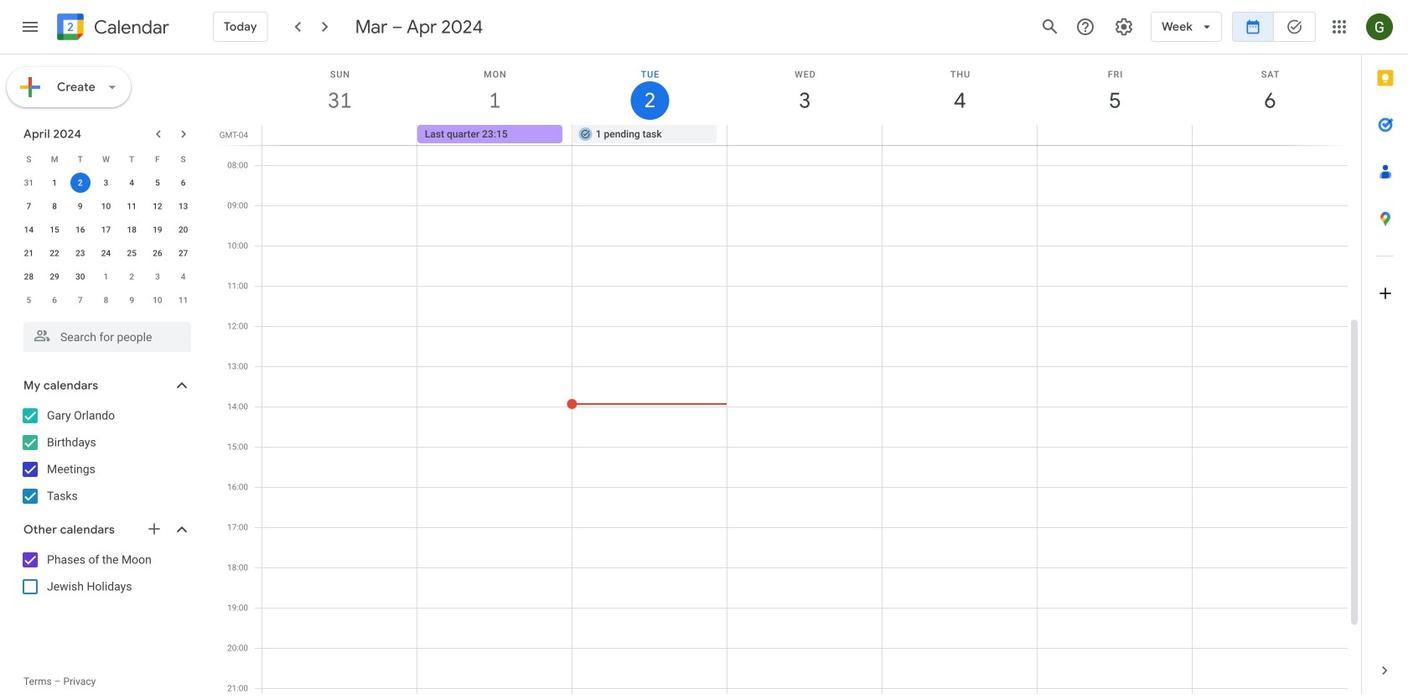 Task type: vqa. For each thing, say whether or not it's contained in the screenshot.
19 element
yes



Task type: locate. For each thing, give the bounding box(es) containing it.
add other calendars image
[[146, 521, 163, 538]]

may 5 element
[[19, 290, 39, 310]]

may 4 element
[[173, 267, 193, 287]]

may 3 element
[[148, 267, 168, 287]]

11 element
[[122, 196, 142, 216]]

main drawer image
[[20, 17, 40, 37]]

16 element
[[70, 220, 90, 240]]

calendar element
[[54, 10, 169, 47]]

4 element
[[122, 173, 142, 193]]

5 element
[[148, 173, 168, 193]]

Search for people text field
[[34, 322, 181, 352]]

29 element
[[44, 267, 65, 287]]

2, today element
[[70, 173, 90, 193]]

9 element
[[70, 196, 90, 216]]

28 element
[[19, 267, 39, 287]]

21 element
[[19, 243, 39, 263]]

row
[[255, 125, 1362, 145], [16, 148, 196, 171], [16, 171, 196, 195], [16, 195, 196, 218], [16, 218, 196, 242], [16, 242, 196, 265], [16, 265, 196, 288], [16, 288, 196, 312]]

cell
[[262, 125, 417, 145], [728, 125, 883, 145], [883, 125, 1038, 145], [1038, 125, 1193, 145], [1193, 125, 1348, 145], [67, 171, 93, 195]]

24 element
[[96, 243, 116, 263]]

30 element
[[70, 267, 90, 287]]

march 31 element
[[19, 173, 39, 193]]

tab list
[[1363, 55, 1409, 647]]

my calendars list
[[3, 403, 208, 510]]

may 9 element
[[122, 290, 142, 310]]

14 element
[[19, 220, 39, 240]]

may 10 element
[[148, 290, 168, 310]]

None search field
[[0, 315, 208, 352]]

may 6 element
[[44, 290, 65, 310]]

may 11 element
[[173, 290, 193, 310]]

27 element
[[173, 243, 193, 263]]

20 element
[[173, 220, 193, 240]]

8 element
[[44, 196, 65, 216]]

settings menu image
[[1115, 17, 1135, 37]]

25 element
[[122, 243, 142, 263]]

heading
[[91, 17, 169, 37]]

grid
[[215, 55, 1362, 694]]

7 element
[[19, 196, 39, 216]]

may 1 element
[[96, 267, 116, 287]]

row group
[[16, 171, 196, 312]]



Task type: describe. For each thing, give the bounding box(es) containing it.
april 2024 grid
[[16, 148, 196, 312]]

6 element
[[173, 173, 193, 193]]

12 element
[[148, 196, 168, 216]]

may 2 element
[[122, 267, 142, 287]]

23 element
[[70, 243, 90, 263]]

3 element
[[96, 173, 116, 193]]

heading inside calendar element
[[91, 17, 169, 37]]

22 element
[[44, 243, 65, 263]]

1 element
[[44, 173, 65, 193]]

26 element
[[148, 243, 168, 263]]

18 element
[[122, 220, 142, 240]]

cell inside april 2024 grid
[[67, 171, 93, 195]]

13 element
[[173, 196, 193, 216]]

other calendars list
[[3, 547, 208, 600]]

17 element
[[96, 220, 116, 240]]

may 8 element
[[96, 290, 116, 310]]

may 7 element
[[70, 290, 90, 310]]

10 element
[[96, 196, 116, 216]]

19 element
[[148, 220, 168, 240]]

15 element
[[44, 220, 65, 240]]



